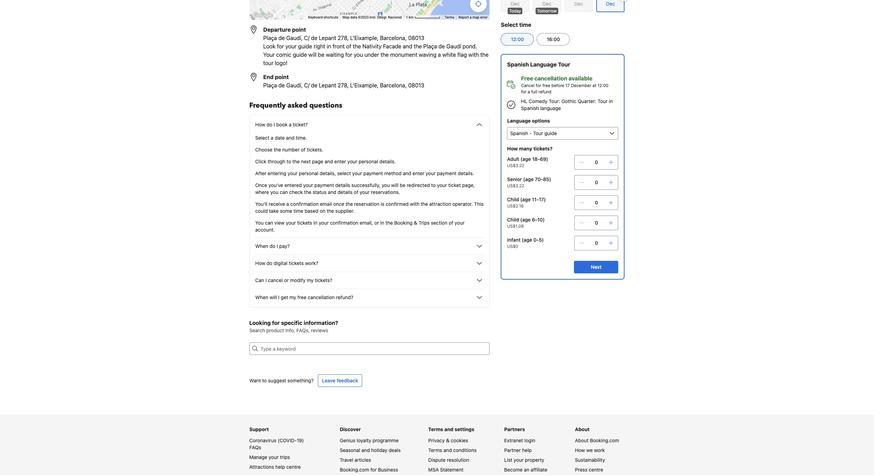 Task type: locate. For each thing, give the bounding box(es) containing it.
5 0 from the top
[[595, 240, 598, 246]]

point for departure
[[292, 27, 306, 33]]

4 0 from the top
[[595, 220, 598, 226]]

cancellation inside free cancellation available cancel for free before 17 december at 12:00 for a full refund
[[534, 75, 567, 82]]

2 dec from the left
[[542, 1, 551, 7]]

0 vertical spatial point
[[292, 27, 306, 33]]

white
[[442, 52, 456, 58]]

km
[[409, 15, 414, 19]]

free for will
[[297, 295, 306, 301]]

0 vertical spatial about
[[575, 427, 590, 433]]

(age left the 18-
[[521, 156, 531, 162]]

select a date and time.
[[255, 135, 307, 141]]

c/ inside end point plaça de gaudí, c/ de lepant 278, l'eixample, barcelona, 08013
[[304, 82, 310, 89]]

for right waiting
[[345, 52, 352, 58]]

terms left the report
[[444, 15, 454, 19]]

how
[[255, 122, 265, 128], [507, 146, 518, 152], [255, 261, 265, 267], [575, 448, 585, 454]]

i inside dropdown button
[[278, 295, 279, 301]]

do inside when do i pay? dropdown button
[[270, 244, 275, 249]]

0 horizontal spatial cancellation
[[308, 295, 335, 301]]

08013
[[408, 35, 424, 41], [408, 82, 424, 89]]

map data ©2023 inst. geogr. nacional
[[343, 15, 402, 19]]

refund?
[[336, 295, 353, 301]]

(age left 11-
[[520, 197, 531, 203]]

lepant
[[319, 35, 336, 41], [319, 82, 336, 89]]

1 vertical spatial details.
[[458, 171, 474, 177]]

child
[[507, 197, 519, 203], [507, 217, 519, 223]]

gaudí, inside departure point plaça de gaudí, c/ de lepant 278, l'eixample, barcelona, 08013 look for your guide right in front of the nativity facade and the plaça de gaudí pond. your comic guide will be waiting for you under the monument waving a white flag with the tour logo!
[[286, 35, 303, 41]]

69)
[[540, 156, 548, 162]]

list your property link
[[504, 458, 544, 464]]

how for how do i book a ticket?
[[255, 122, 265, 128]]

1 vertical spatial c/
[[304, 82, 310, 89]]

dec button
[[564, 0, 593, 12]]

child for child (age 6-10)
[[507, 217, 519, 223]]

property
[[525, 458, 544, 464]]

1 us$3.22 from the top
[[507, 163, 524, 169]]

(age left 6-
[[520, 217, 531, 223]]

08013 down waving
[[408, 82, 424, 89]]

0 horizontal spatial &
[[414, 220, 417, 226]]

operator.
[[452, 201, 473, 207]]

you inside departure point plaça de gaudí, c/ de lepant 278, l'eixample, barcelona, 08013 look for your guide right in front of the nativity facade and the plaça de gaudí pond. your comic guide will be waiting for you under the monument waving a white flag with the tour logo!
[[354, 52, 363, 58]]

details down select
[[335, 182, 350, 188]]

plaça up look
[[263, 35, 277, 41]]

info,
[[285, 328, 295, 334]]

when will i get my free cancellation refund? button
[[255, 294, 484, 302]]

0 horizontal spatial booking.com
[[340, 468, 369, 473]]

dec inside dec tomorrow
[[542, 1, 551, 7]]

tickets down based
[[297, 220, 312, 226]]

2 08013 from the top
[[408, 82, 424, 89]]

when inside dropdown button
[[255, 244, 268, 249]]

confirmation up based
[[290, 201, 319, 207]]

c/ down keyboard
[[304, 35, 310, 41]]

next
[[591, 264, 602, 270]]

c/ for departure
[[304, 35, 310, 41]]

can
[[280, 189, 288, 195], [265, 220, 273, 226]]

2 horizontal spatial you
[[382, 182, 390, 188]]

1 vertical spatial will
[[391, 182, 398, 188]]

lepant inside departure point plaça de gaudí, c/ de lepant 278, l'eixample, barcelona, 08013 look for your guide right in front of the nativity facade and the plaça de gaudí pond. your comic guide will be waiting for you under the monument waving a white flag with the tour logo!
[[319, 35, 336, 41]]

1 horizontal spatial with
[[468, 52, 479, 58]]

spanish inside hl comedy tour: gothic quarter: tour in spanish language
[[521, 105, 539, 111]]

a inside dropdown button
[[289, 122, 291, 128]]

barcelona, inside end point plaça de gaudí, c/ de lepant 278, l'eixample, barcelona, 08013
[[380, 82, 407, 89]]

to right the want
[[262, 378, 267, 384]]

tickets? down work?
[[315, 278, 332, 284]]

(age for 11-
[[520, 197, 531, 203]]

tickets inside how do digital tickets work? dropdown button
[[289, 261, 304, 267]]

terms down the privacy
[[428, 448, 442, 454]]

how inside dropdown button
[[255, 122, 265, 128]]

how up "adult"
[[507, 146, 518, 152]]

0 horizontal spatial time
[[293, 208, 303, 214]]

12:00 down select time
[[511, 36, 524, 42]]

your down successfully, at the top left of the page
[[360, 189, 370, 195]]

tour
[[263, 60, 273, 66]]

booking.com for business link
[[340, 468, 398, 473]]

about up about booking.com link at the bottom right
[[575, 427, 590, 433]]

1 vertical spatial time
[[293, 208, 303, 214]]

0 for child (age 11-17)
[[595, 200, 598, 206]]

gaudí, inside end point plaça de gaudí, c/ de lepant 278, l'eixample, barcelona, 08013
[[286, 82, 303, 89]]

partners
[[504, 427, 525, 433]]

08013 inside end point plaça de gaudí, c/ de lepant 278, l'eixample, barcelona, 08013
[[408, 82, 424, 89]]

your up the attractions help centre in the bottom left of the page
[[269, 455, 279, 461]]

1 vertical spatial free
[[297, 295, 306, 301]]

1 vertical spatial terms
[[428, 427, 443, 433]]

region containing dec
[[495, 0, 630, 15]]

about for about booking.com
[[575, 438, 588, 444]]

or right cancel
[[284, 278, 289, 284]]

i inside dropdown button
[[274, 122, 275, 128]]

gaudí, up frequently asked questions
[[286, 82, 303, 89]]

coronavirus (covid-19) faqs
[[249, 438, 304, 451]]

85)
[[543, 177, 551, 182]]

and up privacy & cookies
[[444, 427, 453, 433]]

2 vertical spatial will
[[270, 295, 277, 301]]

data
[[350, 15, 357, 19]]

dec inside button
[[574, 1, 583, 7]]

child inside child (age 6-10) us$1.08
[[507, 217, 519, 223]]

1 horizontal spatial can
[[280, 189, 288, 195]]

select inside how do i book a ticket? element
[[255, 135, 269, 141]]

spanish
[[507, 61, 529, 68], [521, 105, 539, 111]]

dec inside dec today
[[511, 1, 520, 7]]

dec right dec tomorrow
[[574, 1, 583, 7]]

(age for 0-
[[522, 237, 532, 243]]

click
[[255, 159, 266, 165]]

dec for dec today
[[511, 1, 520, 7]]

0 vertical spatial guide
[[298, 43, 312, 50]]

nacional
[[388, 15, 402, 19]]

when for when will i get my free cancellation refund?
[[255, 295, 268, 301]]

1 child from the top
[[507, 197, 519, 203]]

0 vertical spatial gaudí,
[[286, 35, 303, 41]]

&
[[414, 220, 417, 226], [446, 438, 449, 444]]

to down choose the number of tickets.
[[287, 159, 291, 165]]

free inside free cancellation available cancel for free before 17 december at 12:00 for a full refund
[[542, 83, 550, 88]]

with right confirmed
[[410, 201, 419, 207]]

2 l'eixample, from the top
[[350, 82, 379, 89]]

tickets left work?
[[289, 261, 304, 267]]

end
[[263, 74, 274, 80]]

1 vertical spatial 278,
[[338, 82, 349, 89]]

help down "trips"
[[275, 465, 285, 471]]

can down you've in the top of the page
[[280, 189, 288, 195]]

0 for child (age 6-10)
[[595, 220, 598, 226]]

278, up questions on the top of page
[[338, 82, 349, 89]]

terms up the privacy
[[428, 427, 443, 433]]

comedy
[[529, 98, 547, 104]]

and down privacy & cookies link
[[443, 448, 452, 454]]

1 vertical spatial us$3.22
[[507, 184, 524, 189]]

time down today at right top
[[519, 22, 531, 28]]

278, inside departure point plaça de gaudí, c/ de lepant 278, l'eixample, barcelona, 08013 look for your guide right in front of the nativity facade and the plaça de gaudí pond. your comic guide will be waiting for you under the monument waving a white flag with the tour logo!
[[338, 35, 349, 41]]

1 l'eixample, from the top
[[350, 35, 379, 41]]

1 vertical spatial tickets?
[[315, 278, 332, 284]]

1 vertical spatial do
[[270, 244, 275, 249]]

questions
[[309, 101, 342, 110]]

support
[[249, 427, 269, 433]]

free up refund
[[542, 83, 550, 88]]

and right status at top left
[[328, 189, 336, 195]]

keyboard
[[308, 15, 323, 19]]

08013 up waving
[[408, 35, 424, 41]]

lepant up questions on the top of page
[[319, 82, 336, 89]]

child inside child (age 11-17) us$2.16
[[507, 197, 519, 203]]

0 horizontal spatial confirmation
[[290, 201, 319, 207]]

click through to the next page and enter your personal details.
[[255, 159, 396, 165]]

0 for senior (age 70-85)
[[595, 180, 598, 186]]

i for book
[[274, 122, 275, 128]]

how inside dropdown button
[[255, 261, 265, 267]]

plaça down end
[[263, 82, 277, 89]]

confirmation down supplier.
[[330, 220, 358, 226]]

0 vertical spatial do
[[267, 122, 272, 128]]

payment up status at top left
[[314, 182, 334, 188]]

1 horizontal spatial 12:00
[[597, 83, 608, 88]]

us$3.22 down senior
[[507, 184, 524, 189]]

0 horizontal spatial enter
[[334, 159, 346, 165]]

in right right
[[327, 43, 331, 50]]

1 0 from the top
[[595, 159, 598, 165]]

278, up front
[[338, 35, 349, 41]]

free for cancellation
[[542, 83, 550, 88]]

cancellation left refund?
[[308, 295, 335, 301]]

08013 inside departure point plaça de gaudí, c/ de lepant 278, l'eixample, barcelona, 08013 look for your guide right in front of the nativity facade and the plaça de gaudí pond. your comic guide will be waiting for you under the monument waving a white flag with the tour logo!
[[408, 35, 424, 41]]

278, for end
[[338, 82, 349, 89]]

1 km
[[406, 15, 414, 19]]

us$3.22 inside senior (age 70-85) us$3.22
[[507, 184, 524, 189]]

0 vertical spatial child
[[507, 197, 519, 203]]

1 about from the top
[[575, 427, 590, 433]]

(age inside senior (age 70-85) us$3.22
[[523, 177, 534, 182]]

0 vertical spatial cancellation
[[534, 75, 567, 82]]

0 vertical spatial when
[[255, 244, 268, 249]]

70-
[[535, 177, 543, 182]]

check
[[289, 189, 303, 195]]

(age inside the infant (age 0-5) us$0
[[522, 237, 532, 243]]

2 when from the top
[[255, 295, 268, 301]]

2 horizontal spatial will
[[391, 182, 398, 188]]

c/ inside departure point plaça de gaudí, c/ de lepant 278, l'eixample, barcelona, 08013 look for your guide right in front of the nativity facade and the plaça de gaudí pond. your comic guide will be waiting for you under the monument waving a white flag with the tour logo!
[[304, 35, 310, 41]]

0 horizontal spatial with
[[410, 201, 419, 207]]

details
[[335, 182, 350, 188], [338, 189, 352, 195]]

specific
[[281, 320, 302, 327]]

1 vertical spatial to
[[431, 182, 436, 188]]

press centre
[[575, 468, 603, 473]]

child up us$2.16
[[507, 197, 519, 203]]

for up comic
[[277, 43, 284, 50]]

payment up successfully, at the top left of the page
[[363, 171, 383, 177]]

do left digital
[[267, 261, 272, 267]]

will up reservations.
[[391, 182, 398, 188]]

select time
[[501, 22, 531, 28]]

1 when from the top
[[255, 244, 268, 249]]

how do digital tickets work?
[[255, 261, 318, 267]]

to right "redirected"
[[431, 182, 436, 188]]

0 vertical spatial us$3.22
[[507, 163, 524, 169]]

attractions
[[249, 465, 274, 471]]

barcelona, down monument on the left top
[[380, 82, 407, 89]]

0 vertical spatial with
[[468, 52, 479, 58]]

barcelona, up facade at the top left of page
[[380, 35, 407, 41]]

l'eixample, inside departure point plaça de gaudí, c/ de lepant 278, l'eixample, barcelona, 08013 look for your guide right in front of the nativity facade and the plaça de gaudí pond. your comic guide will be waiting for you under the monument waving a white flag with the tour logo!
[[350, 35, 379, 41]]

i left book
[[274, 122, 275, 128]]

1 vertical spatial child
[[507, 217, 519, 223]]

some
[[280, 208, 292, 214]]

will inside departure point plaça de gaudí, c/ de lepant 278, l'eixample, barcelona, 08013 look for your guide right in front of the nativity facade and the plaça de gaudí pond. your comic guide will be waiting for you under the monument waving a white flag with the tour logo!
[[308, 52, 317, 58]]

tickets
[[297, 220, 312, 226], [289, 261, 304, 267]]

1 horizontal spatial dec
[[542, 1, 551, 7]]

(age inside adult (age 18-69) us$3.22
[[521, 156, 531, 162]]

1 08013 from the top
[[408, 35, 424, 41]]

will inside once you've entered your payment details successfully, you will be redirected to your ticket page, where you can check the status and details of your reservations.
[[391, 182, 398, 188]]

(age inside child (age 11-17) us$2.16
[[520, 197, 531, 203]]

be inside once you've entered your payment details successfully, you will be redirected to your ticket page, where you can check the status and details of your reservations.
[[400, 182, 405, 188]]

free right get
[[297, 295, 306, 301]]

1 lepant from the top
[[319, 35, 336, 41]]

0 horizontal spatial free
[[297, 295, 306, 301]]

my inside dropdown button
[[289, 295, 296, 301]]

1 barcelona, from the top
[[380, 35, 407, 41]]

12:00 right the at on the right of the page
[[597, 83, 608, 88]]

guide right comic
[[293, 52, 307, 58]]

barcelona, for end point plaça de gaudí, c/ de lepant 278, l'eixample, barcelona, 08013
[[380, 82, 407, 89]]

1 vertical spatial when
[[255, 295, 268, 301]]

you down you've in the top of the page
[[270, 189, 278, 195]]

1 c/ from the top
[[304, 35, 310, 41]]

1 dec from the left
[[511, 1, 520, 7]]

help
[[522, 448, 532, 454], [275, 465, 285, 471]]

1 horizontal spatial select
[[501, 22, 518, 28]]

with inside departure point plaça de gaudí, c/ de lepant 278, l'eixample, barcelona, 08013 look for your guide right in front of the nativity facade and the plaça de gaudí pond. your comic guide will be waiting for you under the monument waving a white flag with the tour logo!
[[468, 52, 479, 58]]

l'eixample, down under
[[350, 82, 379, 89]]

278, for departure
[[338, 35, 349, 41]]

1 vertical spatial select
[[255, 135, 269, 141]]

1 vertical spatial booking.com
[[340, 468, 369, 473]]

0 horizontal spatial will
[[270, 295, 277, 301]]

my
[[307, 278, 313, 284], [289, 295, 296, 301]]

inst.
[[370, 15, 376, 19]]

17)
[[539, 197, 546, 203]]

0 vertical spatial help
[[522, 448, 532, 454]]

1 horizontal spatial will
[[308, 52, 317, 58]]

3 dec from the left
[[574, 1, 583, 7]]

0 vertical spatial can
[[280, 189, 288, 195]]

1 vertical spatial can
[[265, 220, 273, 226]]

0 vertical spatial be
[[318, 52, 324, 58]]

0 vertical spatial &
[[414, 220, 417, 226]]

l'eixample, up nativity
[[350, 35, 379, 41]]

2 horizontal spatial payment
[[437, 171, 456, 177]]

3 0 from the top
[[595, 200, 598, 206]]

c/
[[304, 35, 310, 41], [304, 82, 310, 89]]

0 vertical spatial or
[[374, 220, 379, 226]]

barcelona,
[[380, 35, 407, 41], [380, 82, 407, 89]]

information?
[[304, 320, 338, 327]]

0 vertical spatial plaça
[[263, 35, 277, 41]]

08013 for departure point plaça de gaudí, c/ de lepant 278, l'eixample, barcelona, 08013 look for your guide right in front of the nativity facade and the plaça de gaudí pond. your comic guide will be waiting for you under the monument waving a white flag with the tour logo!
[[408, 35, 424, 41]]

0 vertical spatial tour
[[558, 61, 570, 68]]

plaça inside end point plaça de gaudí, c/ de lepant 278, l'eixample, barcelona, 08013
[[263, 82, 277, 89]]

cancel
[[268, 278, 283, 284]]

1 278, from the top
[[338, 35, 349, 41]]

2 0 from the top
[[595, 180, 598, 186]]

and inside departure point plaça de gaudí, c/ de lepant 278, l'eixample, barcelona, 08013 look for your guide right in front of the nativity facade and the plaça de gaudí pond. your comic guide will be waiting for you under the monument waving a white flag with the tour logo!
[[403, 43, 412, 50]]

tomorrow
[[537, 8, 557, 14]]

you left under
[[354, 52, 363, 58]]

0 horizontal spatial centre
[[286, 465, 301, 471]]

something?
[[287, 378, 314, 384]]

16:00
[[547, 36, 560, 42]]

1 vertical spatial gaudí,
[[286, 82, 303, 89]]

1 vertical spatial lepant
[[319, 82, 336, 89]]

payment up ticket
[[437, 171, 456, 177]]

1 horizontal spatial point
[[292, 27, 306, 33]]

1 vertical spatial confirmation
[[330, 220, 358, 226]]

gaudí, for departure
[[286, 35, 303, 41]]

personal down "next"
[[299, 171, 318, 177]]

where
[[255, 189, 269, 195]]

0 vertical spatial my
[[307, 278, 313, 284]]

0 vertical spatial to
[[287, 159, 291, 165]]

region
[[495, 0, 630, 15]]

free inside dropdown button
[[297, 295, 306, 301]]

us$3.22 down "adult"
[[507, 163, 524, 169]]

a
[[470, 15, 472, 19], [438, 52, 441, 58], [528, 89, 530, 95], [289, 122, 291, 128], [271, 135, 273, 141], [286, 201, 289, 207]]

1 vertical spatial tickets
[[289, 261, 304, 267]]

the up supplier.
[[346, 201, 353, 207]]

and up monument on the left top
[[403, 43, 412, 50]]

enter up select
[[334, 159, 346, 165]]

how up can
[[255, 261, 265, 267]]

about up we
[[575, 438, 588, 444]]

trips
[[280, 455, 290, 461]]

language
[[540, 105, 561, 111]]

language up free
[[530, 61, 557, 68]]

0 vertical spatial 12:00
[[511, 36, 524, 42]]

your
[[285, 43, 297, 50], [347, 159, 357, 165], [288, 171, 298, 177], [352, 171, 362, 177], [426, 171, 436, 177], [303, 182, 313, 188], [437, 182, 447, 188], [360, 189, 370, 195], [286, 220, 296, 226], [319, 220, 329, 226], [455, 220, 465, 226], [269, 455, 279, 461], [514, 458, 524, 464]]

0 horizontal spatial can
[[265, 220, 273, 226]]

1 vertical spatial 08013
[[408, 82, 424, 89]]

0 vertical spatial terms
[[444, 15, 454, 19]]

shortcuts
[[324, 15, 338, 19]]

point inside end point plaça de gaudí, c/ de lepant 278, l'eixample, barcelona, 08013
[[275, 74, 289, 80]]

gaudí, for end
[[286, 82, 303, 89]]

2 278, from the top
[[338, 82, 349, 89]]

do inside how do digital tickets work? dropdown button
[[267, 261, 272, 267]]

your up comic
[[285, 43, 297, 50]]

2 lepant from the top
[[319, 82, 336, 89]]

point inside departure point plaça de gaudí, c/ de lepant 278, l'eixample, barcelona, 08013 look for your guide right in front of the nativity facade and the plaça de gaudí pond. your comic guide will be waiting for you under the monument waving a white flag with the tour logo!
[[292, 27, 306, 33]]

of right section
[[449, 220, 453, 226]]

i for get
[[278, 295, 279, 301]]

1 vertical spatial spanish
[[521, 105, 539, 111]]

2 about from the top
[[575, 438, 588, 444]]

1 horizontal spatial &
[[446, 438, 449, 444]]

settings
[[455, 427, 474, 433]]

08013 for end point plaça de gaudí, c/ de lepant 278, l'eixample, barcelona, 08013
[[408, 82, 424, 89]]

lepant inside end point plaça de gaudí, c/ de lepant 278, l'eixample, barcelona, 08013
[[319, 82, 336, 89]]

0 vertical spatial enter
[[334, 159, 346, 165]]

0 vertical spatial confirmation
[[290, 201, 319, 207]]

tickets inside you can view your tickets in your confirmation email, or in the booking & trips section of your account.
[[297, 220, 312, 226]]

l'eixample, inside end point plaça de gaudí, c/ de lepant 278, l'eixample, barcelona, 08013
[[350, 82, 379, 89]]

& up terms and conditions link
[[446, 438, 449, 444]]

barcelona, for departure point plaça de gaudí, c/ de lepant 278, l'eixample, barcelona, 08013 look for your guide right in front of the nativity facade and the plaça de gaudí pond. your comic guide will be waiting for you under the monument waving a white flag with the tour logo!
[[380, 35, 407, 41]]

0 vertical spatial barcelona,
[[380, 35, 407, 41]]

278, inside end point plaça de gaudí, c/ de lepant 278, l'eixample, barcelona, 08013
[[338, 82, 349, 89]]

barcelona, inside departure point plaça de gaudí, c/ de lepant 278, l'eixample, barcelona, 08013 look for your guide right in front of the nativity facade and the plaça de gaudí pond. your comic guide will be waiting for you under the monument waving a white flag with the tour logo!
[[380, 35, 407, 41]]

2 c/ from the top
[[304, 82, 310, 89]]

2 gaudí, from the top
[[286, 82, 303, 89]]

select down today at right top
[[501, 22, 518, 28]]

1 vertical spatial with
[[410, 201, 419, 207]]

tour up free cancellation available cancel for free before 17 december at 12:00 for a full refund
[[558, 61, 570, 68]]

flag
[[457, 52, 467, 58]]

select
[[501, 22, 518, 28], [255, 135, 269, 141]]

Type a keyword field
[[258, 343, 490, 356]]

2 us$3.22 from the top
[[507, 184, 524, 189]]

(age inside child (age 6-10) us$1.08
[[520, 217, 531, 223]]

child up us$1.08
[[507, 217, 519, 223]]

2 vertical spatial terms
[[428, 448, 442, 454]]

at
[[592, 83, 596, 88]]

about for about
[[575, 427, 590, 433]]

look
[[263, 43, 275, 50]]

2 child from the top
[[507, 217, 519, 223]]

when for when do i pay?
[[255, 244, 268, 249]]

a left full
[[528, 89, 530, 95]]

0 vertical spatial c/
[[304, 35, 310, 41]]

my right modify
[[307, 278, 313, 284]]

of down successfully, at the top left of the page
[[354, 189, 358, 195]]

do inside "how do i book a ticket?" dropdown button
[[267, 122, 272, 128]]

1 horizontal spatial my
[[307, 278, 313, 284]]

i left get
[[278, 295, 279, 301]]

manage your trips link
[[249, 455, 290, 461]]

personal
[[359, 159, 378, 165], [299, 171, 318, 177]]

point for end
[[275, 74, 289, 80]]

details. up the page,
[[458, 171, 474, 177]]

how for how many tickets?
[[507, 146, 518, 152]]

1 vertical spatial cancellation
[[308, 295, 335, 301]]

1 vertical spatial about
[[575, 438, 588, 444]]

dec
[[511, 1, 520, 7], [542, 1, 551, 7], [574, 1, 583, 7]]

next button
[[574, 261, 618, 274]]

your inside departure point plaça de gaudí, c/ de lepant 278, l'eixample, barcelona, 08013 look for your guide right in front of the nativity facade and the plaça de gaudí pond. your comic guide will be waiting for you under the monument waving a white flag with the tour logo!
[[285, 43, 297, 50]]

de down logo!
[[278, 82, 285, 89]]

my right get
[[289, 295, 296, 301]]

0 horizontal spatial dec
[[511, 1, 520, 7]]

1 vertical spatial language
[[507, 118, 531, 124]]

1 horizontal spatial cancellation
[[534, 75, 567, 82]]

l'eixample,
[[350, 35, 379, 41], [350, 82, 379, 89]]

date
[[275, 135, 285, 141]]

lepant for departure
[[319, 35, 336, 41]]

c/ up asked
[[304, 82, 310, 89]]

2 horizontal spatial to
[[431, 182, 436, 188]]

be inside departure point plaça de gaudí, c/ de lepant 278, l'eixample, barcelona, 08013 look for your guide right in front of the nativity facade and the plaça de gaudí pond. your comic guide will be waiting for you under the monument waving a white flag with the tour logo!
[[318, 52, 324, 58]]

you
[[354, 52, 363, 58], [382, 182, 390, 188], [270, 189, 278, 195]]

trips
[[419, 220, 430, 226]]

tour inside hl comedy tour: gothic quarter: tour in spanish language
[[598, 98, 608, 104]]

0 horizontal spatial or
[[284, 278, 289, 284]]

booking.com up work
[[590, 438, 619, 444]]

leave
[[322, 378, 335, 384]]

under
[[364, 52, 379, 58]]

1 vertical spatial &
[[446, 438, 449, 444]]

2 vertical spatial to
[[262, 378, 267, 384]]

us$3.22
[[507, 163, 524, 169], [507, 184, 524, 189]]

us$3.22 inside adult (age 18-69) us$3.22
[[507, 163, 524, 169]]

1 gaudí, from the top
[[286, 35, 303, 41]]

12:00
[[511, 36, 524, 42], [597, 83, 608, 88]]

0 vertical spatial tickets
[[297, 220, 312, 226]]

after entering your personal details, select your payment method and enter your payment details.
[[255, 171, 474, 177]]

and down loyalty
[[361, 448, 370, 454]]

a up some
[[286, 201, 289, 207]]

0 horizontal spatial help
[[275, 465, 285, 471]]

the left nativity
[[353, 43, 361, 50]]

2 barcelona, from the top
[[380, 82, 407, 89]]

guide left right
[[298, 43, 312, 50]]

0 horizontal spatial select
[[255, 135, 269, 141]]

when inside dropdown button
[[255, 295, 268, 301]]

help for attractions
[[275, 465, 285, 471]]

0 vertical spatial 08013
[[408, 35, 424, 41]]

a right book
[[289, 122, 291, 128]]

1 horizontal spatial tickets?
[[533, 146, 552, 152]]

of inside you can view your tickets in your confirmation email, or in the booking & trips section of your account.
[[449, 220, 453, 226]]



Task type: describe. For each thing, give the bounding box(es) containing it.
1 vertical spatial plaça
[[423, 43, 437, 50]]

do for tickets
[[267, 261, 272, 267]]

us$3.22 for adult
[[507, 163, 524, 169]]

supplier.
[[335, 208, 354, 214]]

and right method
[[403, 171, 411, 177]]

refund
[[538, 89, 551, 95]]

facade
[[383, 43, 401, 50]]

end point plaça de gaudí, c/ de lepant 278, l'eixample, barcelona, 08013
[[263, 74, 424, 89]]

you
[[255, 220, 264, 226]]

my inside dropdown button
[[307, 278, 313, 284]]

faqs
[[249, 445, 261, 451]]

12:00 inside free cancellation available cancel for free before 17 december at 12:00 for a full refund
[[597, 83, 608, 88]]

1 vertical spatial you
[[382, 182, 390, 188]]

how for how we work
[[575, 448, 585, 454]]

manage
[[249, 455, 267, 461]]

google image
[[251, 11, 274, 20]]

gaudí
[[446, 43, 461, 50]]

your up status at top left
[[303, 182, 313, 188]]

affiliate
[[531, 468, 547, 473]]

a inside departure point plaça de gaudí, c/ de lepant 278, l'eixample, barcelona, 08013 look for your guide right in front of the nativity facade and the plaça de gaudí pond. your comic guide will be waiting for you under the monument waving a white flag with the tour logo!
[[438, 52, 441, 58]]

the inside once you've entered your payment details successfully, you will be redirected to your ticket page, where you can check the status and details of your reservations.
[[304, 189, 311, 195]]

manage your trips
[[249, 455, 290, 461]]

travel
[[340, 458, 353, 464]]

become an affiliate link
[[504, 468, 547, 473]]

for up full
[[536, 83, 541, 88]]

once
[[333, 201, 344, 207]]

once you've entered your payment details successfully, you will be redirected to your ticket page, where you can check the status and details of your reservations.
[[255, 182, 475, 195]]

confirmation inside you can view your tickets in your confirmation email, or in the booking & trips section of your account.
[[330, 220, 358, 226]]

looking for specific information? search product info, faqs, reviews
[[249, 320, 338, 334]]

senior
[[507, 177, 522, 182]]

your down partner help link
[[514, 458, 524, 464]]

when will i get my free cancellation refund?
[[255, 295, 353, 301]]

business
[[378, 468, 398, 473]]

coronavirus (covid-19) faqs link
[[249, 438, 304, 451]]

1 km button
[[404, 15, 442, 20]]

your right select
[[352, 171, 362, 177]]

your up entered
[[288, 171, 298, 177]]

product
[[266, 328, 284, 334]]

privacy & cookies link
[[428, 438, 468, 444]]

l'eixample, for departure
[[350, 35, 379, 41]]

press centre link
[[575, 468, 603, 473]]

hl
[[521, 98, 527, 104]]

december
[[571, 83, 591, 88]]

of left the tickets.
[[301, 147, 305, 153]]

c/ for end
[[304, 82, 310, 89]]

select for select time
[[501, 22, 518, 28]]

report
[[458, 15, 469, 19]]

for down the cancel
[[521, 89, 527, 95]]

0 vertical spatial details.
[[379, 159, 396, 165]]

a left date
[[271, 135, 273, 141]]

select for select a date and time.
[[255, 135, 269, 141]]

the up through
[[274, 147, 281, 153]]

attraction
[[429, 201, 451, 207]]

you've
[[268, 182, 283, 188]]

0 horizontal spatial 12:00
[[511, 36, 524, 42]]

choose the number of tickets.
[[255, 147, 323, 153]]

select
[[337, 171, 351, 177]]

us$1.08
[[507, 224, 524, 229]]

and right date
[[286, 135, 294, 141]]

based
[[305, 208, 318, 214]]

lepant for end
[[319, 82, 336, 89]]

us$3.22 for senior
[[507, 184, 524, 189]]

the right flag
[[480, 52, 489, 58]]

tickets? inside dropdown button
[[315, 278, 332, 284]]

& inside you can view your tickets in your confirmation email, or in the booking & trips section of your account.
[[414, 220, 417, 226]]

quarter:
[[578, 98, 596, 104]]

for inside looking for specific information? search product info, faqs, reviews
[[272, 320, 280, 327]]

map region
[[249, 0, 490, 20]]

your right view
[[286, 220, 296, 226]]

free cancellation available cancel for free before 17 december at 12:00 for a full refund
[[521, 75, 608, 95]]

0 for adult (age 18-69)
[[595, 159, 598, 165]]

0 vertical spatial personal
[[359, 159, 378, 165]]

sustainability
[[575, 458, 605, 464]]

child (age 6-10) us$1.08
[[507, 217, 545, 229]]

genius loyalty programme
[[340, 438, 399, 444]]

on
[[320, 208, 325, 214]]

i for pay?
[[277, 244, 278, 249]]

the down facade at the top left of page
[[381, 52, 389, 58]]

l'eixample, for end
[[350, 82, 379, 89]]

0 vertical spatial language
[[530, 61, 557, 68]]

infant
[[507, 237, 520, 243]]

waving
[[419, 52, 436, 58]]

a left map
[[470, 15, 472, 19]]

of inside departure point plaça de gaudí, c/ de lepant 278, l'eixample, barcelona, 08013 look for your guide right in front of the nativity facade and the plaça de gaudí pond. your comic guide will be waiting for you under the monument waving a white flag with the tour logo!
[[346, 43, 351, 50]]

the right on
[[327, 208, 334, 214]]

in inside departure point plaça de gaudí, c/ de lepant 278, l'eixample, barcelona, 08013 look for your guide right in front of the nativity facade and the plaça de gaudí pond. your comic guide will be waiting for you under the monument waving a white flag with the tour logo!
[[327, 43, 331, 50]]

leave feedback
[[322, 378, 358, 384]]

travel articles link
[[340, 458, 371, 464]]

tour:
[[549, 98, 560, 104]]

de up questions on the top of page
[[311, 82, 317, 89]]

your down operator.
[[455, 220, 465, 226]]

do for book
[[267, 122, 272, 128]]

an
[[524, 468, 529, 473]]

0 vertical spatial booking.com
[[590, 438, 619, 444]]

the up waving
[[414, 43, 422, 50]]

or inside you can view your tickets in your confirmation email, or in the booking & trips section of your account.
[[374, 220, 379, 226]]

partner help link
[[504, 448, 532, 454]]

a inside free cancellation available cancel for free before 17 december at 12:00 for a full refund
[[528, 89, 530, 95]]

help for partner
[[522, 448, 532, 454]]

do for pay?
[[270, 244, 275, 249]]

de up white
[[438, 43, 445, 50]]

cancellation inside dropdown button
[[308, 295, 335, 301]]

plaça for end point plaça de gaudí, c/ de lepant 278, l'eixample, barcelona, 08013
[[263, 82, 277, 89]]

how do i book a ticket? button
[[255, 121, 484, 129]]

you'll receive a confirmation email once the reservation is confirmed with the attraction operator. this could take some time based on the supplier.
[[255, 201, 484, 214]]

resolution
[[447, 458, 469, 464]]

payment inside once you've entered your payment details successfully, you will be redirected to your ticket page, where you can check the status and details of your reservations.
[[314, 182, 334, 188]]

1 horizontal spatial payment
[[363, 171, 383, 177]]

can inside once you've entered your payment details successfully, you will be redirected to your ticket page, where you can check the status and details of your reservations.
[[280, 189, 288, 195]]

your up select
[[347, 159, 357, 165]]

confirmation inside you'll receive a confirmation email once the reservation is confirmed with the attraction operator. this could take some time based on the supplier.
[[290, 201, 319, 207]]

dispute
[[428, 458, 446, 464]]

0 for infant (age 0-5)
[[595, 240, 598, 246]]

time inside you'll receive a confirmation email once the reservation is confirmed with the attraction operator. this could take some time based on the supplier.
[[293, 208, 303, 214]]

1 vertical spatial details
[[338, 189, 352, 195]]

digital
[[274, 261, 287, 267]]

gothic
[[561, 98, 576, 104]]

of inside once you've entered your payment details successfully, you will be redirected to your ticket page, where you can check the status and details of your reservations.
[[354, 189, 358, 195]]

your down on
[[319, 220, 329, 226]]

right
[[314, 43, 325, 50]]

or inside dropdown button
[[284, 278, 289, 284]]

map
[[472, 15, 479, 19]]

how we work link
[[575, 448, 605, 454]]

can i cancel or modify my tickets?
[[255, 278, 332, 284]]

(age for 18-
[[521, 156, 531, 162]]

logo!
[[275, 60, 288, 66]]

email
[[320, 201, 332, 207]]

0 vertical spatial spanish
[[507, 61, 529, 68]]

1 horizontal spatial enter
[[413, 171, 424, 177]]

how do i book a ticket? element
[[255, 129, 484, 234]]

you can view your tickets in your confirmation email, or in the booking & trips section of your account.
[[255, 220, 465, 233]]

(age for 70-
[[523, 177, 534, 182]]

0 vertical spatial details
[[335, 182, 350, 188]]

child for child (age 11-17)
[[507, 197, 519, 203]]

in right email,
[[380, 220, 384, 226]]

and inside once you've entered your payment details successfully, you will be redirected to your ticket page, where you can check the status and details of your reservations.
[[328, 189, 336, 195]]

de down departure on the left of page
[[278, 35, 285, 41]]

in down based
[[313, 220, 317, 226]]

nativity
[[362, 43, 382, 50]]

dec for dec
[[574, 1, 583, 7]]

geogr.
[[377, 15, 387, 19]]

want
[[249, 378, 261, 384]]

i right can
[[265, 278, 267, 284]]

child (age 11-17) us$2.16
[[507, 197, 546, 209]]

extranet
[[504, 438, 523, 444]]

terms and conditions link
[[428, 448, 477, 454]]

login
[[524, 438, 535, 444]]

the inside you can view your tickets in your confirmation email, or in the booking & trips section of your account.
[[386, 220, 393, 226]]

19)
[[297, 438, 304, 444]]

travel articles
[[340, 458, 371, 464]]

de up right
[[311, 35, 317, 41]]

18-
[[532, 156, 540, 162]]

book
[[276, 122, 287, 128]]

details,
[[320, 171, 336, 177]]

(age for 6-
[[520, 217, 531, 223]]

after
[[255, 171, 266, 177]]

holiday
[[371, 448, 387, 454]]

your up "redirected"
[[426, 171, 436, 177]]

1 vertical spatial guide
[[293, 52, 307, 58]]

your
[[263, 52, 275, 58]]

for left business
[[370, 468, 377, 473]]

articles
[[355, 458, 371, 464]]

choose
[[255, 147, 272, 153]]

in inside hl comedy tour: gothic quarter: tour in spanish language
[[609, 98, 613, 104]]

0 horizontal spatial you
[[270, 189, 278, 195]]

with inside you'll receive a confirmation email once the reservation is confirmed with the attraction operator. this could take some time based on the supplier.
[[410, 201, 419, 207]]

booking.com for business
[[340, 468, 398, 473]]

plaça for departure point plaça de gaudí, c/ de lepant 278, l'eixample, barcelona, 08013 look for your guide right in front of the nativity facade and the plaça de gaudí pond. your comic guide will be waiting for you under the monument waving a white flag with the tour logo!
[[263, 35, 277, 41]]

1 horizontal spatial to
[[287, 159, 291, 165]]

0 horizontal spatial tour
[[558, 61, 570, 68]]

0 vertical spatial tickets?
[[533, 146, 552, 152]]

and right page
[[325, 159, 333, 165]]

partner help
[[504, 448, 532, 454]]

1 horizontal spatial centre
[[589, 468, 603, 473]]

your left ticket
[[437, 182, 447, 188]]

language options
[[507, 118, 550, 124]]

how for how do digital tickets work?
[[255, 261, 265, 267]]

method
[[384, 171, 402, 177]]

become
[[504, 468, 523, 473]]

deals
[[389, 448, 401, 454]]

terms for the terms link
[[444, 15, 454, 19]]

list
[[504, 458, 512, 464]]

about booking.com link
[[575, 438, 619, 444]]

can inside you can view your tickets in your confirmation email, or in the booking & trips section of your account.
[[265, 220, 273, 226]]

take
[[269, 208, 279, 214]]

will inside when will i get my free cancellation refund? dropdown button
[[270, 295, 277, 301]]

many
[[519, 146, 532, 152]]

account.
[[255, 227, 275, 233]]

list your property
[[504, 458, 544, 464]]

options
[[532, 118, 550, 124]]

a inside you'll receive a confirmation email once the reservation is confirmed with the attraction operator. this could take some time based on the supplier.
[[286, 201, 289, 207]]

to inside once you've entered your payment details successfully, you will be redirected to your ticket page, where you can check the status and details of your reservations.
[[431, 182, 436, 188]]

1 horizontal spatial time
[[519, 22, 531, 28]]

the left "next"
[[292, 159, 300, 165]]

the left attraction
[[421, 201, 428, 207]]

1 vertical spatial personal
[[299, 171, 318, 177]]

terms for terms and settings
[[428, 427, 443, 433]]

©2023
[[358, 15, 369, 19]]

once
[[255, 182, 267, 188]]

terms link
[[444, 15, 454, 19]]

dec for dec tomorrow
[[542, 1, 551, 7]]

terms for terms and conditions
[[428, 448, 442, 454]]



Task type: vqa. For each thing, say whether or not it's contained in the screenshot.
Free cancellation available Cancel for free before 17 December at 12:00 for a full refund
yes



